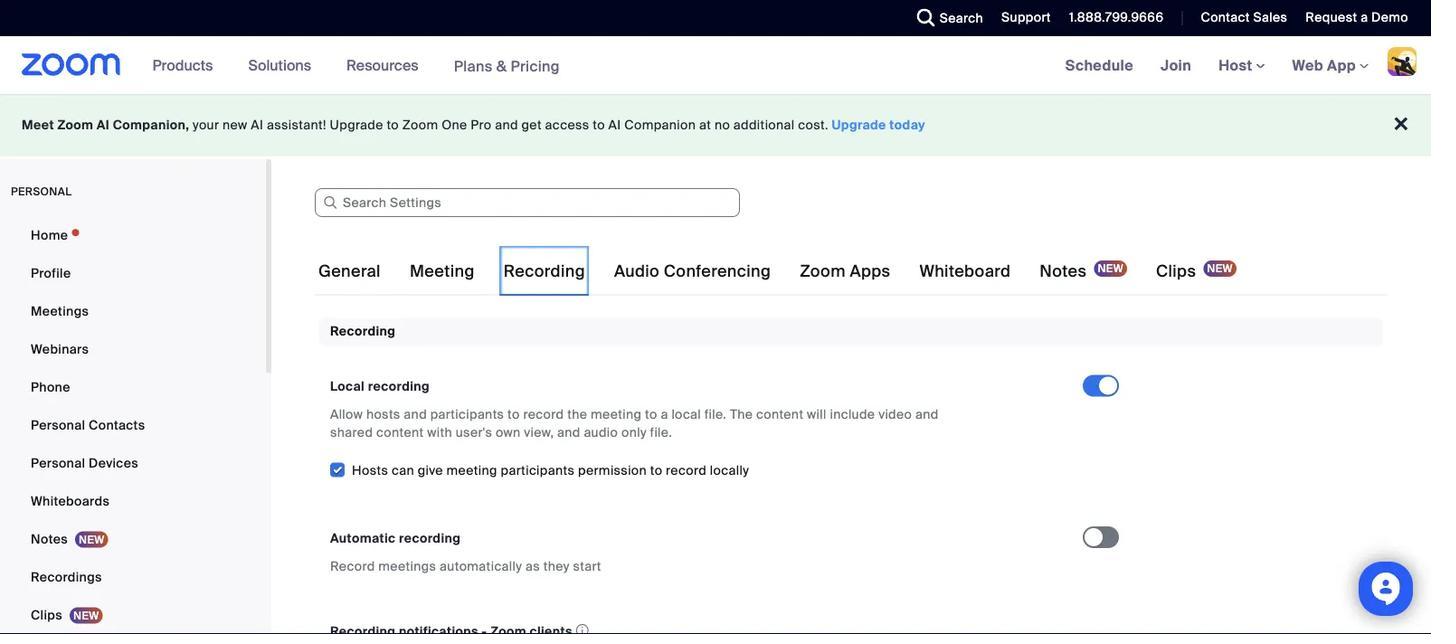 Task type: locate. For each thing, give the bounding box(es) containing it.
recording up local at the left of page
[[330, 323, 396, 340]]

a inside allow hosts and participants to record the meeting to a local file. the content will include video and shared content with user's own view, and audio only file.
[[661, 406, 668, 423]]

general
[[319, 261, 381, 282]]

zoom left apps
[[800, 261, 846, 282]]

ai
[[97, 117, 110, 133], [251, 117, 264, 133], [609, 117, 621, 133]]

0 vertical spatial notes
[[1040, 261, 1087, 282]]

only
[[622, 424, 647, 441]]

recording down search settings "text box"
[[504, 261, 585, 282]]

profile link
[[0, 255, 266, 291]]

automatic recording
[[330, 530, 461, 547]]

a left demo
[[1361, 9, 1369, 26]]

meeting down user's
[[447, 462, 498, 479]]

personal for personal contacts
[[31, 417, 85, 433]]

to
[[387, 117, 399, 133], [593, 117, 605, 133], [508, 406, 520, 423], [645, 406, 658, 423], [650, 462, 663, 479]]

automatically
[[440, 558, 522, 575]]

ai right new
[[251, 117, 264, 133]]

no
[[715, 117, 730, 133]]

plans & pricing link
[[454, 56, 560, 75], [454, 56, 560, 75]]

recording for meetings
[[399, 530, 461, 547]]

meetings
[[379, 558, 437, 575]]

they
[[544, 558, 570, 575]]

0 horizontal spatial recording
[[330, 323, 396, 340]]

0 vertical spatial participants
[[431, 406, 504, 423]]

allow
[[330, 406, 363, 423]]

0 horizontal spatial notes
[[31, 531, 68, 548]]

and
[[495, 117, 518, 133], [404, 406, 427, 423], [916, 406, 939, 423], [557, 424, 581, 441]]

plans
[[454, 56, 493, 75]]

zoom inside tabs of my account settings page tab list
[[800, 261, 846, 282]]

1 vertical spatial a
[[661, 406, 668, 423]]

file.
[[705, 406, 727, 423], [650, 424, 672, 441]]

audio conferencing
[[614, 261, 771, 282]]

ai left companion,
[[97, 117, 110, 133]]

conferencing
[[664, 261, 771, 282]]

1 horizontal spatial content
[[756, 406, 804, 423]]

record inside allow hosts and participants to record the meeting to a local file. the content will include video and shared content with user's own view, and audio only file.
[[523, 406, 564, 423]]

locally
[[710, 462, 749, 479]]

1 vertical spatial meeting
[[447, 462, 498, 479]]

2 personal from the top
[[31, 455, 85, 471]]

zoom right meet
[[57, 117, 93, 133]]

file. right only
[[650, 424, 672, 441]]

recording for hosts
[[368, 378, 430, 395]]

1 personal from the top
[[31, 417, 85, 433]]

0 vertical spatial recording
[[368, 378, 430, 395]]

webinars link
[[0, 331, 266, 367]]

1 horizontal spatial file.
[[705, 406, 727, 423]]

notes inside personal menu menu
[[31, 531, 68, 548]]

today
[[890, 117, 926, 133]]

meeting up "audio"
[[591, 406, 642, 423]]

search
[[940, 10, 984, 26]]

content left will
[[756, 406, 804, 423]]

to up own
[[508, 406, 520, 423]]

1 ai from the left
[[97, 117, 110, 133]]

participants down "view,"
[[501, 462, 575, 479]]

1 vertical spatial personal
[[31, 455, 85, 471]]

2 horizontal spatial zoom
[[800, 261, 846, 282]]

1 vertical spatial recording
[[399, 530, 461, 547]]

1 horizontal spatial meeting
[[591, 406, 642, 423]]

search button
[[904, 0, 988, 36]]

upgrade right cost. on the right top
[[832, 117, 887, 133]]

a left 'local'
[[661, 406, 668, 423]]

and left the get
[[495, 117, 518, 133]]

home
[[31, 227, 68, 243]]

content down hosts
[[376, 424, 424, 441]]

whiteboard
[[920, 261, 1011, 282]]

access
[[545, 117, 590, 133]]

clips inside tabs of my account settings page tab list
[[1157, 261, 1197, 282]]

meeting
[[410, 261, 475, 282]]

give
[[418, 462, 443, 479]]

local
[[330, 378, 365, 395]]

participants up user's
[[431, 406, 504, 423]]

zoom logo image
[[22, 53, 121, 76]]

1 vertical spatial content
[[376, 424, 424, 441]]

2 horizontal spatial ai
[[609, 117, 621, 133]]

a
[[1361, 9, 1369, 26], [661, 406, 668, 423]]

new
[[223, 117, 248, 133]]

1 horizontal spatial notes
[[1040, 261, 1087, 282]]

to right "access"
[[593, 117, 605, 133]]

will
[[807, 406, 827, 423]]

participants
[[431, 406, 504, 423], [501, 462, 575, 479]]

record left locally
[[666, 462, 707, 479]]

shared
[[330, 424, 373, 441]]

sales
[[1254, 9, 1288, 26]]

devices
[[89, 455, 138, 471]]

1 vertical spatial clips
[[31, 607, 62, 624]]

request a demo link
[[1293, 0, 1432, 36], [1306, 9, 1409, 26]]

1.888.799.9666
[[1069, 9, 1164, 26]]

recording
[[504, 261, 585, 282], [330, 323, 396, 340]]

at
[[699, 117, 711, 133]]

record meetings automatically as they start
[[330, 558, 602, 575]]

application
[[330, 619, 1067, 634]]

to right "permission"
[[650, 462, 663, 479]]

1 horizontal spatial upgrade
[[832, 117, 887, 133]]

meeting inside allow hosts and participants to record the meeting to a local file. the content will include video and shared content with user's own view, and audio only file.
[[591, 406, 642, 423]]

product information navigation
[[139, 36, 574, 95]]

and inside meet zoom ai companion, footer
[[495, 117, 518, 133]]

1 vertical spatial recording
[[330, 323, 396, 340]]

include
[[830, 406, 875, 423]]

banner containing products
[[0, 36, 1432, 95]]

0 horizontal spatial content
[[376, 424, 424, 441]]

zoom left one at the top left of the page
[[402, 117, 438, 133]]

clips
[[1157, 261, 1197, 282], [31, 607, 62, 624]]

personal up whiteboards
[[31, 455, 85, 471]]

0 vertical spatial a
[[1361, 9, 1369, 26]]

clips link
[[0, 597, 266, 633]]

0 horizontal spatial record
[[523, 406, 564, 423]]

phone
[[31, 379, 70, 395]]

and right video
[[916, 406, 939, 423]]

request a demo
[[1306, 9, 1409, 26]]

pricing
[[511, 56, 560, 75]]

ai left companion on the left of the page
[[609, 117, 621, 133]]

1 vertical spatial notes
[[31, 531, 68, 548]]

1 vertical spatial file.
[[650, 424, 672, 441]]

1 horizontal spatial recording
[[504, 261, 585, 282]]

1 horizontal spatial ai
[[251, 117, 264, 133]]

0 horizontal spatial upgrade
[[330, 117, 383, 133]]

1 upgrade from the left
[[330, 117, 383, 133]]

profile picture image
[[1388, 47, 1417, 76]]

own
[[496, 424, 521, 441]]

recording up meetings
[[399, 530, 461, 547]]

recording element
[[319, 318, 1384, 634]]

app
[[1328, 56, 1357, 75]]

0 vertical spatial record
[[523, 406, 564, 423]]

contacts
[[89, 417, 145, 433]]

1 horizontal spatial clips
[[1157, 261, 1197, 282]]

1.888.799.9666 button
[[1056, 0, 1169, 36], [1069, 9, 1164, 26]]

schedule
[[1066, 56, 1134, 75]]

0 horizontal spatial ai
[[97, 117, 110, 133]]

zoom
[[57, 117, 93, 133], [402, 117, 438, 133], [800, 261, 846, 282]]

1 vertical spatial record
[[666, 462, 707, 479]]

personal down phone
[[31, 417, 85, 433]]

notes inside tabs of my account settings page tab list
[[1040, 261, 1087, 282]]

2 upgrade from the left
[[832, 117, 887, 133]]

0 vertical spatial clips
[[1157, 261, 1197, 282]]

0 vertical spatial meeting
[[591, 406, 642, 423]]

personal
[[11, 185, 72, 199]]

0 horizontal spatial clips
[[31, 607, 62, 624]]

application inside recording element
[[330, 619, 1067, 634]]

file. left the the
[[705, 406, 727, 423]]

web
[[1293, 56, 1324, 75]]

the
[[730, 406, 753, 423]]

contact sales link
[[1188, 0, 1293, 36], [1201, 9, 1288, 26]]

and down the
[[557, 424, 581, 441]]

clips inside personal menu menu
[[31, 607, 62, 624]]

record up "view,"
[[523, 406, 564, 423]]

to up only
[[645, 406, 658, 423]]

audio
[[614, 261, 660, 282]]

0 vertical spatial recording
[[504, 261, 585, 282]]

0 vertical spatial personal
[[31, 417, 85, 433]]

0 horizontal spatial a
[[661, 406, 668, 423]]

recordings link
[[0, 559, 266, 595]]

meet
[[22, 117, 54, 133]]

demo
[[1372, 9, 1409, 26]]

upgrade down product information navigation
[[330, 117, 383, 133]]

recording up hosts
[[368, 378, 430, 395]]

whiteboards link
[[0, 483, 266, 519]]

audio
[[584, 424, 618, 441]]

recording inside tabs of my account settings page tab list
[[504, 261, 585, 282]]

banner
[[0, 36, 1432, 95]]



Task type: vqa. For each thing, say whether or not it's contained in the screenshot.
Star this whiteboard icon
no



Task type: describe. For each thing, give the bounding box(es) containing it.
whiteboards
[[31, 493, 110, 509]]

recordings
[[31, 569, 102, 586]]

local
[[672, 406, 701, 423]]

1 horizontal spatial record
[[666, 462, 707, 479]]

web app
[[1293, 56, 1357, 75]]

solutions button
[[248, 36, 320, 94]]

as
[[526, 558, 540, 575]]

meetings navigation
[[1052, 36, 1432, 95]]

join link
[[1148, 36, 1206, 94]]

resources
[[347, 56, 419, 75]]

personal contacts link
[[0, 407, 266, 443]]

assistant!
[[267, 117, 326, 133]]

to down 'resources' dropdown button
[[387, 117, 399, 133]]

local recording
[[330, 378, 430, 395]]

contact
[[1201, 9, 1250, 26]]

hosts
[[366, 406, 401, 423]]

personal for personal devices
[[31, 455, 85, 471]]

host button
[[1219, 56, 1266, 75]]

phone link
[[0, 369, 266, 405]]

zoom apps
[[800, 261, 891, 282]]

hosts can give meeting participants permission to record locally
[[352, 462, 749, 479]]

with
[[427, 424, 452, 441]]

0 horizontal spatial file.
[[650, 424, 672, 441]]

Search Settings text field
[[315, 188, 740, 217]]

view,
[[524, 424, 554, 441]]

hosts
[[352, 462, 388, 479]]

get
[[522, 117, 542, 133]]

join
[[1161, 56, 1192, 75]]

solutions
[[248, 56, 311, 75]]

plans & pricing
[[454, 56, 560, 75]]

pro
[[471, 117, 492, 133]]

1 vertical spatial participants
[[501, 462, 575, 479]]

one
[[442, 117, 468, 133]]

additional
[[734, 117, 795, 133]]

tabs of my account settings page tab list
[[315, 246, 1241, 297]]

personal menu menu
[[0, 217, 266, 634]]

host
[[1219, 56, 1257, 75]]

support
[[1002, 9, 1051, 26]]

participants inside allow hosts and participants to record the meeting to a local file. the content will include video and shared content with user's own view, and audio only file.
[[431, 406, 504, 423]]

personal devices
[[31, 455, 138, 471]]

1 horizontal spatial a
[[1361, 9, 1369, 26]]

upgrade today link
[[832, 117, 926, 133]]

video
[[879, 406, 912, 423]]

personal contacts
[[31, 417, 145, 433]]

info outline image
[[576, 619, 589, 634]]

web app button
[[1293, 56, 1369, 75]]

schedule link
[[1052, 36, 1148, 94]]

webinars
[[31, 341, 89, 357]]

personal devices link
[[0, 445, 266, 481]]

products button
[[153, 36, 221, 94]]

the
[[568, 406, 588, 423]]

profile
[[31, 265, 71, 281]]

3 ai from the left
[[609, 117, 621, 133]]

0 vertical spatial file.
[[705, 406, 727, 423]]

0 horizontal spatial meeting
[[447, 462, 498, 479]]

meet zoom ai companion, your new ai assistant! upgrade to zoom one pro and get access to ai companion at no additional cost. upgrade today
[[22, 117, 926, 133]]

automatic
[[330, 530, 396, 547]]

permission
[[578, 462, 647, 479]]

meet zoom ai companion, footer
[[0, 94, 1432, 157]]

your
[[193, 117, 219, 133]]

companion
[[625, 117, 696, 133]]

0 vertical spatial content
[[756, 406, 804, 423]]

and right hosts
[[404, 406, 427, 423]]

home link
[[0, 217, 266, 253]]

record
[[330, 558, 375, 575]]

allow hosts and participants to record the meeting to a local file. the content will include video and shared content with user's own view, and audio only file.
[[330, 406, 939, 441]]

products
[[153, 56, 213, 75]]

resources button
[[347, 36, 427, 94]]

0 horizontal spatial zoom
[[57, 117, 93, 133]]

contact sales
[[1201, 9, 1288, 26]]

notes link
[[0, 521, 266, 557]]

start
[[573, 558, 602, 575]]

apps
[[850, 261, 891, 282]]

meetings
[[31, 303, 89, 319]]

1 horizontal spatial zoom
[[402, 117, 438, 133]]

cost.
[[798, 117, 829, 133]]

can
[[392, 462, 414, 479]]

meetings link
[[0, 293, 266, 329]]

&
[[497, 56, 507, 75]]

companion,
[[113, 117, 189, 133]]

request
[[1306, 9, 1358, 26]]

2 ai from the left
[[251, 117, 264, 133]]



